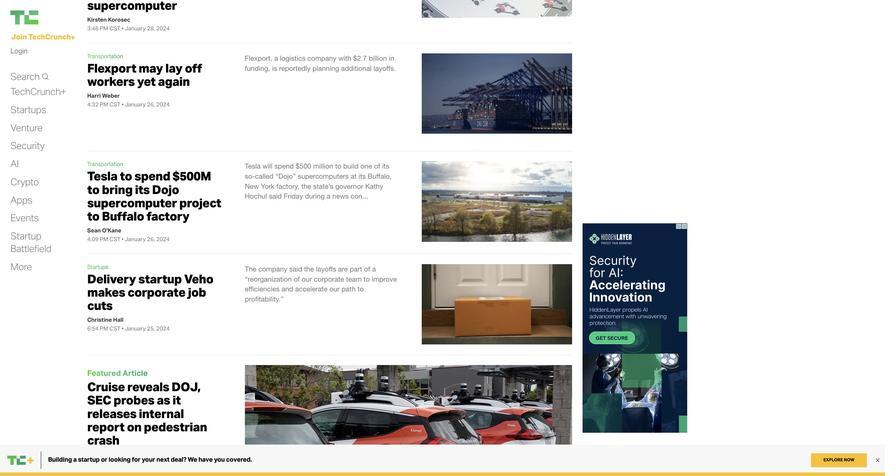 Task type: locate. For each thing, give the bounding box(es) containing it.
1 horizontal spatial startups
[[87, 264, 108, 270]]

1 horizontal spatial company
[[308, 54, 337, 62]]

4 2024 from the top
[[156, 325, 170, 332]]

thursday
[[87, 463, 116, 471]]

2024 inside transportation flexport may lay off workers yet again harri weber 4:32 pm cst • january 26, 2024
[[156, 101, 170, 108]]

is
[[272, 64, 277, 72]]

our up accelerate
[[302, 275, 312, 283]]

startup battlefield link
[[10, 230, 51, 255]]

4 cst from the top
[[109, 325, 121, 332]]

2024 right 28,
[[156, 25, 170, 32]]

• down hall
[[122, 325, 124, 332]]

and down subsidiary,
[[195, 463, 206, 471]]

korosec
[[108, 16, 130, 23]]

3 january from the top
[[125, 236, 146, 243]]

1 horizontal spatial a
[[327, 192, 330, 200]]

sec
[[87, 392, 111, 408]]

transportation tesla to spend $500m to bring its dojo supercomputer project to buffalo factory sean o'kane 4:09 pm cst • january 26, 2024
[[87, 161, 221, 243]]

2 cst from the top
[[109, 101, 121, 108]]

1 horizontal spatial corporate
[[314, 275, 344, 283]]

join
[[11, 32, 27, 41]]

startups up venture
[[10, 103, 46, 115]]

january down yet
[[125, 101, 146, 108]]

2 horizontal spatial of
[[374, 162, 380, 170]]

startups link up venture
[[10, 103, 46, 116]]

0 vertical spatial its
[[382, 162, 389, 170]]

releases
[[87, 406, 136, 421]]

"reorganization
[[245, 275, 292, 283]]

pm down "christine hall" link
[[100, 325, 108, 332]]

company up planning
[[308, 54, 337, 62]]

2 vertical spatial of
[[294, 275, 300, 283]]

spend up supercomputer
[[135, 168, 170, 184]]

1 vertical spatial its
[[359, 172, 366, 180]]

1 vertical spatial startups link
[[87, 264, 108, 270]]

pm down kirsten korosec link
[[100, 25, 108, 32]]

january left 28,
[[125, 25, 146, 32]]

spend inside the tesla will spend $500 million to build one of its so-called "dojo" supercomputers at its buffalo, new york factory, the state's governor kathy hochul said friday during a news con...
[[274, 162, 294, 170]]

security
[[10, 139, 45, 152]]

• inside 'startups delivery startup veho makes corporate job cuts christine hall 6:54 pm cst • january 25, 2024'
[[122, 325, 124, 332]]

2 26, from the top
[[147, 236, 155, 243]]

1 vertical spatial corporate
[[128, 284, 186, 300]]

4:32
[[87, 101, 99, 108]]

2 horizontal spatial said
[[289, 265, 302, 273]]

2 transportation link from the top
[[87, 161, 123, 167]]

off
[[185, 60, 202, 76]]

0 horizontal spatial its
[[135, 182, 150, 197]]

0 horizontal spatial company
[[258, 265, 287, 273]]

2 horizontal spatial its
[[382, 162, 389, 170]]

0 vertical spatial 26,
[[147, 101, 155, 108]]

federal
[[132, 463, 153, 471]]

26,
[[147, 101, 155, 108], [147, 236, 155, 243]]

january
[[125, 25, 146, 32], [125, 101, 146, 108], [125, 236, 146, 243], [125, 325, 146, 332]]

techcrunch+ link
[[10, 85, 66, 98]]

cst inside transportation flexport may lay off workers yet again harri weber 4:32 pm cst • january 26, 2024
[[109, 101, 121, 108]]

pm down harri weber link
[[100, 101, 108, 108]]

1 horizontal spatial startups link
[[87, 264, 108, 270]]

transportation
[[87, 53, 123, 59], [87, 161, 123, 167]]

layoffs.
[[374, 64, 396, 72]]

startups for startups
[[10, 103, 46, 115]]

january down buffalo
[[125, 236, 146, 243]]

governor
[[336, 182, 363, 190]]

of up accelerate
[[294, 275, 300, 283]]

3 pm from the top
[[100, 236, 108, 243]]

million
[[313, 162, 333, 170]]

bring
[[102, 182, 133, 197]]

1 cst from the top
[[109, 25, 121, 32]]

advertisement element
[[583, 223, 688, 433]]

startups inside 'startups delivery startup veho makes corporate job cuts christine hall 6:54 pm cst • january 25, 2024'
[[87, 264, 108, 270]]

1 vertical spatial 26,
[[147, 236, 155, 243]]

pedestrian
[[144, 419, 207, 434]]

during
[[305, 192, 325, 200]]

its left 'dojo'
[[135, 182, 150, 197]]

0 horizontal spatial and
[[195, 463, 206, 471]]

to
[[335, 162, 341, 170], [120, 168, 132, 184], [87, 182, 100, 197], [87, 208, 100, 224], [364, 275, 370, 283], [358, 285, 364, 293]]

events link
[[10, 212, 39, 224]]

said down york
[[269, 192, 282, 200]]

0 vertical spatial transportation
[[87, 53, 123, 59]]

ai link
[[10, 157, 19, 170]]

1 january from the top
[[125, 25, 146, 32]]

part
[[350, 265, 362, 273]]

1 • from the top
[[122, 25, 124, 32]]

1 vertical spatial startups
[[87, 264, 108, 270]]

0 horizontal spatial a
[[274, 54, 278, 62]]

transportation inside transportation tesla to spend $500m to bring its dojo supercomputer project to buffalo factory sean o'kane 4:09 pm cst • january 26, 2024
[[87, 161, 123, 167]]

cst down hall
[[109, 325, 121, 332]]

cruise,
[[87, 453, 109, 461]]

0 vertical spatial our
[[302, 275, 312, 283]]

yet
[[137, 74, 156, 89]]

new
[[245, 182, 259, 190]]

26, inside transportation flexport may lay off workers yet again harri weber 4:32 pm cst • january 26, 2024
[[147, 101, 155, 108]]

2 vertical spatial a
[[372, 265, 376, 273]]

the left gm
[[111, 453, 121, 461]]

to up sean at the left top
[[87, 208, 100, 224]]

0 vertical spatial a
[[274, 54, 278, 62]]

1 vertical spatial a
[[327, 192, 330, 200]]

0 horizontal spatial spend
[[135, 168, 170, 184]]

0 horizontal spatial tesla
[[87, 168, 117, 184]]

cst down 'weber'
[[109, 101, 121, 108]]

1 transportation link from the top
[[87, 53, 123, 59]]

3 • from the top
[[122, 236, 124, 243]]

accelerate
[[295, 285, 328, 293]]

4 • from the top
[[122, 325, 124, 332]]

of right the part
[[364, 265, 370, 273]]

a up improve
[[372, 265, 376, 273]]

• down korosec
[[122, 25, 124, 32]]

supercomputer
[[87, 195, 177, 210]]

4 january from the top
[[125, 325, 146, 332]]

delivery startup veho makes corporate job cuts link
[[87, 271, 213, 313]]

the inside the tesla will spend $500 million to build one of its so-called "dojo" supercomputers at its buffalo, new york factory, the state's governor kathy hochul said friday during a news con...
[[302, 182, 311, 190]]

dojo
[[152, 182, 179, 197]]

said
[[269, 192, 282, 200], [289, 265, 302, 273], [208, 453, 221, 461]]

transportation link
[[87, 53, 123, 59], [87, 161, 123, 167]]

1 horizontal spatial said
[[269, 192, 282, 200]]

con...
[[351, 192, 368, 200]]

to inside the tesla will spend $500 million to build one of its so-called "dojo" supercomputers at its buffalo, new york factory, the state's governor kathy hochul said friday during a news con...
[[335, 162, 341, 170]]

sean
[[87, 227, 101, 234]]

team
[[346, 275, 362, 283]]

1 vertical spatial the
[[304, 265, 314, 273]]

2 vertical spatial the
[[111, 453, 121, 461]]

2024 inside 'startups delivery startup veho makes corporate job cuts christine hall 6:54 pm cst • january 25, 2024'
[[156, 325, 170, 332]]

0 horizontal spatial corporate
[[128, 284, 186, 300]]

2 transportation from the top
[[87, 161, 123, 167]]

2 2024 from the top
[[156, 101, 170, 108]]

0 vertical spatial company
[[308, 54, 337, 62]]

startups link
[[10, 103, 46, 116], [87, 264, 108, 270]]

1 vertical spatial and
[[195, 463, 206, 471]]

2 vertical spatial its
[[135, 182, 150, 197]]

0 vertical spatial transportation link
[[87, 53, 123, 59]]

1 2024 from the top
[[156, 25, 170, 32]]

1 vertical spatial transportation link
[[87, 161, 123, 167]]

1 vertical spatial said
[[289, 265, 302, 273]]

said up accelerate
[[289, 265, 302, 273]]

3 2024 from the top
[[156, 236, 170, 243]]

more link
[[10, 260, 32, 273]]

the
[[302, 182, 311, 190], [304, 265, 314, 273], [111, 453, 121, 461]]

the up the during
[[302, 182, 311, 190]]

startups link up delivery
[[87, 264, 108, 270]]

4 pm from the top
[[100, 325, 108, 332]]

battlefield
[[10, 242, 51, 254]]

startups
[[10, 103, 46, 115], [87, 264, 108, 270]]

2 pm from the top
[[100, 101, 108, 108]]

2 horizontal spatial a
[[372, 265, 376, 273]]

1 pm from the top
[[100, 25, 108, 32]]

self-
[[136, 453, 150, 461]]

transportation up 'flexport'
[[87, 53, 123, 59]]

1 horizontal spatial spend
[[274, 162, 294, 170]]

techcrunch link
[[10, 10, 80, 24]]

its right at
[[359, 172, 366, 180]]

2024 right 25,
[[156, 325, 170, 332]]

company inside the company said the layoffs are part of a "reorganization of our corporate team to improve efficiencies and accelerate our path to profitability."
[[258, 265, 287, 273]]

to left build
[[335, 162, 341, 170]]

1 26, from the top
[[147, 101, 155, 108]]

transportation link up 'flexport'
[[87, 53, 123, 59]]

2024 down again
[[156, 101, 170, 108]]

cst
[[109, 25, 121, 32], [109, 101, 121, 108], [109, 236, 121, 243], [109, 325, 121, 332]]

corporate inside 'startups delivery startup veho makes corporate job cuts christine hall 6:54 pm cst • january 25, 2024'
[[128, 284, 186, 300]]

"dojo"
[[276, 172, 296, 180]]

january inside 'startups delivery startup veho makes corporate job cuts christine hall 6:54 pm cst • january 25, 2024'
[[125, 325, 146, 332]]

its
[[382, 162, 389, 170], [359, 172, 366, 180], [135, 182, 150, 197]]

login link
[[10, 45, 28, 57]]

transportation up bring
[[87, 161, 123, 167]]

•
[[122, 25, 124, 32], [122, 101, 124, 108], [122, 236, 124, 243], [122, 325, 124, 332]]

0 vertical spatial startups
[[10, 103, 46, 115]]

0 horizontal spatial said
[[208, 453, 221, 461]]

1 vertical spatial transportation
[[87, 161, 123, 167]]

0 vertical spatial said
[[269, 192, 282, 200]]

transportation link up bring
[[87, 161, 123, 167]]

news
[[332, 192, 349, 200]]

a up 'is'
[[274, 54, 278, 62]]

26, down yet
[[147, 101, 155, 108]]

1 horizontal spatial its
[[359, 172, 366, 180]]

1 vertical spatial company
[[258, 265, 287, 273]]

1 horizontal spatial tesla
[[245, 162, 261, 170]]

$500m
[[173, 168, 211, 184]]

said inside the tesla will spend $500 million to build one of its so-called "dojo" supercomputers at its buffalo, new york factory, the state's governor kathy hochul said friday during a news con...
[[269, 192, 282, 200]]

apps link
[[10, 194, 32, 206]]

planning
[[313, 64, 339, 72]]

0 horizontal spatial startups
[[10, 103, 46, 115]]

christine
[[87, 316, 112, 323]]

2 vertical spatial said
[[208, 453, 221, 461]]

said right subsidiary,
[[208, 453, 221, 461]]

transportation inside transportation flexport may lay off workers yet again harri weber 4:32 pm cst • january 26, 2024
[[87, 53, 123, 59]]

• inside transportation tesla to spend $500m to bring its dojo supercomputer project to buffalo factory sean o'kane 4:09 pm cst • january 26, 2024
[[122, 236, 124, 243]]

buffalo
[[102, 208, 144, 224]]

3 cst from the top
[[109, 236, 121, 243]]

january left 25,
[[125, 325, 146, 332]]

the left layoffs
[[304, 265, 314, 273]]

report
[[87, 419, 125, 434]]

spend up "dojo"
[[274, 162, 294, 170]]

company inside flexport, a logistics company with $2.7 billion in funding, is reportedly planning additional layoffs.
[[308, 54, 337, 62]]

ai
[[10, 157, 19, 170]]

6:54
[[87, 325, 99, 332]]

cruise reveals doj, sec probes as it releases internal report on pedestrian crash link
[[87, 379, 207, 448]]

internal
[[139, 406, 184, 421]]

kirsten korosec 3:46 pm cst • january 28, 2024
[[87, 16, 170, 32]]

project
[[179, 195, 221, 210]]

cst down korosec
[[109, 25, 121, 32]]

2024
[[156, 25, 170, 32], [156, 101, 170, 108], [156, 236, 170, 243], [156, 325, 170, 332]]

2 • from the top
[[122, 101, 124, 108]]

1 horizontal spatial of
[[364, 265, 370, 273]]

0 vertical spatial corporate
[[314, 275, 344, 283]]

2024 inside kirsten korosec 3:46 pm cst • january 28, 2024
[[156, 25, 170, 32]]

0 vertical spatial the
[[302, 182, 311, 190]]

of up the buffalo,
[[374, 162, 380, 170]]

0 vertical spatial of
[[374, 162, 380, 170]]

1 horizontal spatial our
[[330, 285, 340, 293]]

• down workers
[[122, 101, 124, 108]]

with
[[338, 54, 351, 62]]

profitability."
[[245, 295, 284, 303]]

0 vertical spatial and
[[282, 285, 293, 293]]

2024 down the factory
[[156, 236, 170, 243]]

3:46
[[87, 25, 99, 32]]

harri weber link
[[87, 92, 120, 99]]

apps
[[10, 194, 32, 206]]

reg...
[[119, 473, 135, 476]]

startups up delivery
[[87, 264, 108, 270]]

our left path
[[330, 285, 340, 293]]

transportation for tesla
[[87, 161, 123, 167]]

company up "reorganization
[[258, 265, 287, 273]]

search image
[[41, 73, 49, 80]]

cst down o'kane
[[109, 236, 121, 243]]

to right "team" at the bottom left of the page
[[364, 275, 370, 283]]

26, down the factory
[[147, 236, 155, 243]]

tesla will spend $500 million to build one of its so-called "dojo" supercomputers at its buffalo, new york factory, the state's governor kathy hochul said friday during a news con...
[[245, 162, 392, 200]]

january inside kirsten korosec 3:46 pm cst • january 28, 2024
[[125, 25, 146, 32]]

1 transportation from the top
[[87, 53, 123, 59]]

a down state's
[[327, 192, 330, 200]]

1 vertical spatial of
[[364, 265, 370, 273]]

path
[[342, 285, 356, 293]]

2 january from the top
[[125, 101, 146, 108]]

flexport
[[87, 60, 136, 76]]

its up the buffalo,
[[382, 162, 389, 170]]

pm down sean o'kane link
[[100, 236, 108, 243]]

• down buffalo
[[122, 236, 124, 243]]

and down "reorganization
[[282, 285, 293, 293]]

0 horizontal spatial startups link
[[10, 103, 46, 116]]

transportation link for tesla
[[87, 161, 123, 167]]

and inside the company said the layoffs are part of a "reorganization of our corporate team to improve efficiencies and accelerate our path to profitability."
[[282, 285, 293, 293]]

1 horizontal spatial and
[[282, 285, 293, 293]]



Task type: describe. For each thing, give the bounding box(es) containing it.
logistics
[[280, 54, 306, 62]]

said inside the company said the layoffs are part of a "reorganization of our corporate team to improve efficiencies and accelerate our path to profitability."
[[289, 265, 302, 273]]

events
[[10, 212, 39, 224]]

pm inside kirsten korosec 3:46 pm cst • january 28, 2024
[[100, 25, 108, 32]]

flexport,
[[245, 54, 272, 62]]

january inside transportation tesla to spend $500m to bring its dojo supercomputer project to buffalo factory sean o'kane 4:09 pm cst • january 26, 2024
[[125, 236, 146, 243]]

tesla buffalo newyork factory image
[[422, 161, 572, 242]]

cst inside transportation tesla to spend $500m to bring its dojo supercomputer project to buffalo factory sean o'kane 4:09 pm cst • january 26, 2024
[[109, 236, 121, 243]]

venture link
[[10, 121, 42, 134]]

tesla inside the tesla will spend $500 million to build one of its so-called "dojo" supercomputers at its buffalo, new york factory, the state's governor kathy hochul said friday during a news con...
[[245, 162, 261, 170]]

may
[[139, 60, 163, 76]]

to left bring
[[87, 182, 100, 197]]

cruise
[[87, 379, 125, 394]]

26, inside transportation tesla to spend $500m to bring its dojo supercomputer project to buffalo factory sean o'kane 4:09 pm cst • january 26, 2024
[[147, 236, 155, 243]]

featured article cruise reveals doj, sec probes as it releases internal report on pedestrian crash
[[87, 368, 207, 448]]

in
[[389, 54, 394, 62]]

christine hall link
[[87, 316, 124, 323]]

startup battlefield
[[10, 230, 51, 254]]

1 vertical spatial our
[[330, 285, 340, 293]]

san francisco, california - june 08: chevrolet cruise autonomous vehicles sit parked in a lot on june 08, 2023 in san francisco, california. autonomous vehicle companies cruise and waymo have been testing their vehicles throughout san francisco and residents are not happy with the problems that the cars are bringing to the city. the cars frequently stop in the middle of roads for no reason, have driven through police crime tape and most recently struck and killed a dog. (photo by justin sullivan/getty images) image
[[245, 365, 572, 476]]

as
[[157, 392, 170, 408]]

tesla to spend $500m to bring its dojo supercomputer project to buffalo factory link
[[87, 168, 221, 224]]

• inside transportation flexport may lay off workers yet again harri weber 4:32 pm cst • january 26, 2024
[[122, 101, 124, 108]]

the company said the layoffs are part of a "reorganization of our corporate team to improve efficiencies and accelerate our path to profitability."
[[245, 265, 397, 303]]

probes
[[114, 392, 154, 408]]

pm inside transportation tesla to spend $500m to bring its dojo supercomputer project to buffalo factory sean o'kane 4:09 pm cst • january 26, 2024
[[100, 236, 108, 243]]

cruise logo modified with traffic cone and stop sign to reflect challenges faced by the company image
[[422, 0, 572, 18]]

improve
[[372, 275, 397, 283]]

spend inside transportation tesla to spend $500m to bring its dojo supercomputer project to buffalo factory sean o'kane 4:09 pm cst • january 26, 2024
[[135, 168, 170, 184]]

its inside transportation tesla to spend $500m to bring its dojo supercomputer project to buffalo factory sean o'kane 4:09 pm cst • january 26, 2024
[[135, 182, 150, 197]]

efficiencies
[[245, 285, 280, 293]]

supercomputers
[[298, 172, 349, 180]]

crypto link
[[10, 175, 39, 188]]

login
[[10, 46, 28, 55]]

join techcrunch +
[[11, 32, 75, 42]]

flexport may lay off workers yet again link
[[87, 60, 202, 89]]

a container ship at the port of los angeles in los angeles, california. image
[[422, 53, 572, 134]]

a inside the tesla will spend $500 million to build one of its so-called "dojo" supercomputers at its buffalo, new york factory, the state's governor kathy hochul said friday during a news con...
[[327, 192, 330, 200]]

so-
[[245, 172, 255, 180]]

the inside the company said the layoffs are part of a "reorganization of our corporate team to improve efficiencies and accelerate our path to profitability."
[[304, 265, 314, 273]]

factory
[[147, 208, 190, 224]]

pm inside transportation flexport may lay off workers yet again harri weber 4:32 pm cst • january 26, 2024
[[100, 101, 108, 108]]

transportation for flexport
[[87, 53, 123, 59]]

kirsten
[[87, 16, 107, 23]]

security link
[[10, 139, 45, 152]]

called
[[255, 172, 274, 180]]

factory,
[[277, 182, 300, 190]]

featured
[[87, 368, 121, 378]]

transportation link for flexport
[[87, 53, 123, 59]]

crypto
[[10, 175, 39, 188]]

startup
[[10, 230, 41, 242]]

startups delivery startup veho makes corporate job cuts christine hall 6:54 pm cst • january 25, 2024
[[87, 264, 213, 332]]

build
[[343, 162, 359, 170]]

veho
[[184, 271, 213, 287]]

• inside kirsten korosec 3:46 pm cst • january 28, 2024
[[122, 25, 124, 32]]

to right path
[[358, 285, 364, 293]]

that
[[118, 463, 130, 471]]

said inside cruise, the gm self-driving subsidiary, said thursday that federal prosecutors and securities reg...
[[208, 453, 221, 461]]

o'kane
[[102, 227, 121, 234]]

prosecutors
[[155, 463, 193, 471]]

reportedly
[[279, 64, 311, 72]]

state's
[[313, 182, 334, 190]]

to up supercomputer
[[120, 168, 132, 184]]

one
[[361, 162, 372, 170]]

january inside transportation flexport may lay off workers yet again harri weber 4:32 pm cst • january 26, 2024
[[125, 101, 146, 108]]

at
[[351, 172, 357, 180]]

are
[[338, 265, 348, 273]]

0 horizontal spatial of
[[294, 275, 300, 283]]

securities
[[87, 473, 117, 476]]

startups for startups delivery startup veho makes corporate job cuts christine hall 6:54 pm cst • january 25, 2024
[[87, 264, 108, 270]]

doj,
[[172, 379, 201, 394]]

it
[[173, 392, 181, 408]]

tesla inside transportation tesla to spend $500m to bring its dojo supercomputer project to buffalo factory sean o'kane 4:09 pm cst • january 26, 2024
[[87, 168, 117, 184]]

0 horizontal spatial our
[[302, 275, 312, 283]]

search
[[10, 70, 40, 82]]

a inside the company said the layoffs are part of a "reorganization of our corporate team to improve efficiencies and accelerate our path to profitability."
[[372, 265, 376, 273]]

transportation flexport may lay off workers yet again harri weber 4:32 pm cst • january 26, 2024
[[87, 53, 202, 108]]

the inside cruise, the gm self-driving subsidiary, said thursday that federal prosecutors and securities reg...
[[111, 453, 121, 461]]

crash
[[87, 432, 119, 448]]

subsidiary,
[[173, 453, 206, 461]]

flexport, a logistics company with $2.7 billion in funding, is reportedly planning additional layoffs.
[[245, 54, 396, 72]]

2024 inside transportation tesla to spend $500m to bring its dojo supercomputer project to buffalo factory sean o'kane 4:09 pm cst • january 26, 2024
[[156, 236, 170, 243]]

workers
[[87, 74, 135, 89]]

pm inside 'startups delivery startup veho makes corporate job cuts christine hall 6:54 pm cst • january 25, 2024'
[[100, 325, 108, 332]]

weber
[[102, 92, 120, 99]]

on
[[127, 419, 141, 434]]

a inside flexport, a logistics company with $2.7 billion in funding, is reportedly planning additional layoffs.
[[274, 54, 278, 62]]

reveals
[[127, 379, 169, 394]]

driving
[[150, 453, 171, 461]]

funding,
[[245, 64, 270, 72]]

28,
[[147, 25, 155, 32]]

cst inside kirsten korosec 3:46 pm cst • january 28, 2024
[[109, 25, 121, 32]]

cruise, the gm self-driving subsidiary, said thursday that federal prosecutors and securities reg...
[[87, 453, 221, 476]]

and inside cruise, the gm self-driving subsidiary, said thursday that federal prosecutors and securities reg...
[[195, 463, 206, 471]]

$2.7
[[353, 54, 367, 62]]

techcrunch+
[[10, 85, 66, 97]]

4:09
[[87, 236, 99, 243]]

hochul
[[245, 192, 267, 200]]

techcrunch image
[[10, 10, 38, 24]]

hall
[[113, 316, 124, 323]]

article
[[123, 368, 148, 378]]

$500
[[296, 162, 311, 170]]

kathy
[[365, 182, 383, 190]]

of inside the tesla will spend $500 million to build one of its so-called "dojo" supercomputers at its buffalo, new york factory, the state's governor kathy hochul said friday during a news con...
[[374, 162, 380, 170]]

0 vertical spatial startups link
[[10, 103, 46, 116]]

sean o'kane link
[[87, 227, 121, 234]]

more
[[10, 260, 32, 272]]

cst inside 'startups delivery startup veho makes corporate job cuts christine hall 6:54 pm cst • january 25, 2024'
[[109, 325, 121, 332]]

corporate inside the company said the layoffs are part of a "reorganization of our corporate team to improve efficiencies and accelerate our path to profitability."
[[314, 275, 344, 283]]



Task type: vqa. For each thing, say whether or not it's contained in the screenshot.
right be
no



